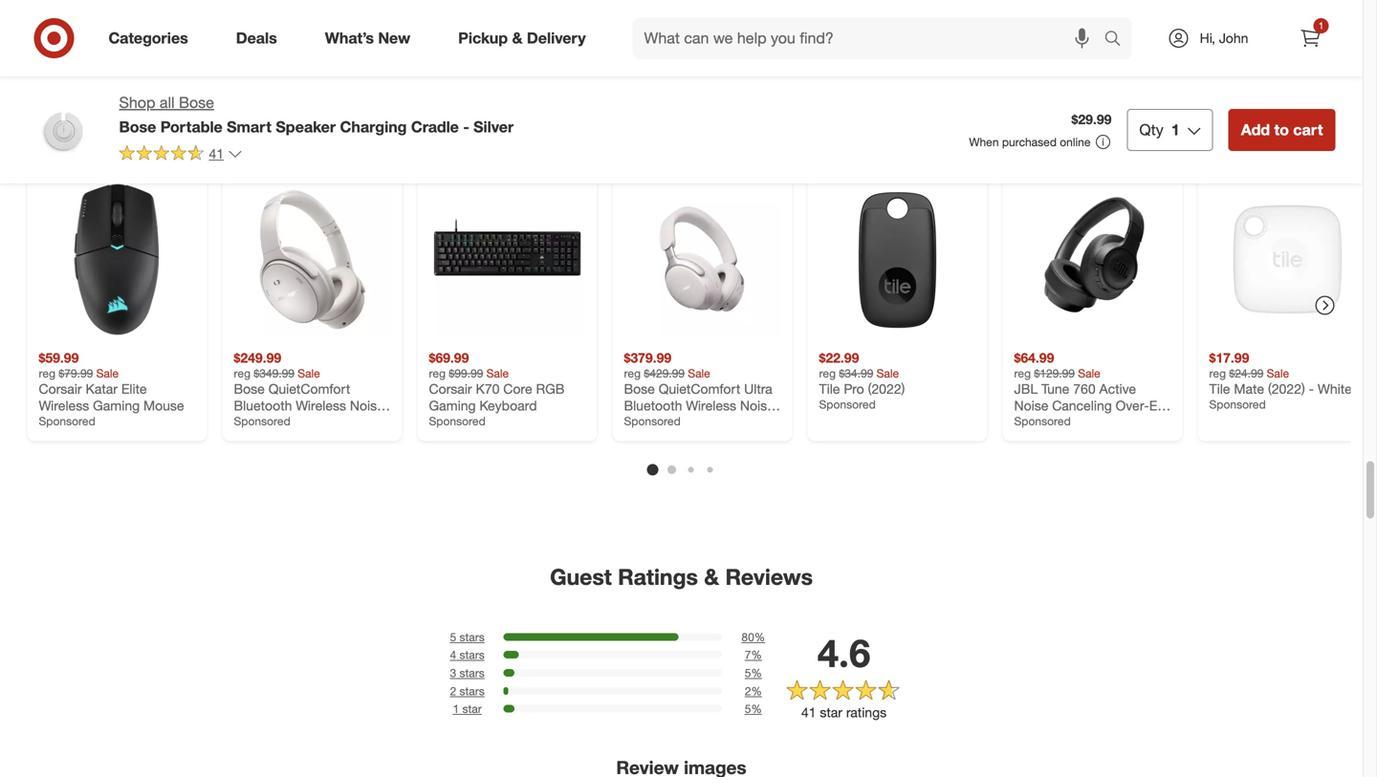 Task type: describe. For each thing, give the bounding box(es) containing it.
stars for 3 stars
[[460, 666, 485, 681]]

- inside the shop all bose bose portable smart speaker charging cradle - silver
[[463, 118, 469, 136]]

1 star
[[453, 702, 482, 717]]

cart
[[1294, 121, 1323, 139]]

- inside "$17.99 reg $24.99 sale tile mate (2022) - white sponsored"
[[1309, 381, 1314, 398]]

categories link
[[92, 17, 212, 59]]

$17.99
[[1210, 350, 1250, 366]]

ratings
[[618, 564, 698, 591]]

$64.99
[[1014, 350, 1055, 366]]

pickup & delivery link
[[442, 17, 610, 59]]

$22.99
[[819, 350, 859, 366]]

mouse
[[144, 398, 184, 414]]

purchased
[[1002, 135, 1057, 149]]

0 horizontal spatial bose
[[119, 118, 156, 136]]

corsair for corsair katar elite wireless gaming mouse
[[39, 381, 82, 398]]

$349.99
[[254, 366, 295, 381]]

$129.99
[[1034, 366, 1075, 381]]

corsair katar elite wireless gaming mouse image
[[39, 181, 196, 338]]

2 for 2 stars
[[450, 684, 456, 699]]

smart
[[227, 118, 272, 136]]

sponsored down $429.99
[[624, 414, 681, 429]]

$379.99 reg $429.99 sale
[[624, 350, 711, 381]]

star for 41
[[820, 704, 843, 721]]

add to cart
[[1241, 121, 1323, 139]]

1 for 1
[[1319, 20, 1324, 32]]

sale for $249.99
[[298, 366, 320, 381]]

41 star ratings
[[802, 704, 887, 721]]

when
[[969, 135, 999, 149]]

what's
[[325, 29, 374, 47]]

$69.99
[[429, 350, 469, 366]]

image of bose portable smart speaker charging cradle - silver image
[[27, 92, 104, 168]]

tile for tile mate (2022) - white
[[1210, 381, 1231, 398]]

search button
[[1096, 17, 1142, 63]]

deals link
[[220, 17, 301, 59]]

what's new link
[[309, 17, 434, 59]]

1 user image by @theantoinettefm image from the left
[[930, 0, 1145, 73]]

$17.99 reg $24.99 sale tile mate (2022) - white sponsored
[[1210, 350, 1352, 412]]

sponsored down $349.99
[[234, 414, 291, 429]]

% for 2 stars
[[751, 684, 762, 699]]

$59.99
[[39, 350, 79, 366]]

silver
[[474, 118, 514, 136]]

5 % for stars
[[745, 666, 762, 681]]

mate
[[1234, 381, 1265, 398]]

sale for $22.99
[[877, 366, 899, 381]]

online
[[1060, 135, 1091, 149]]

what's new
[[325, 29, 411, 47]]

cradle
[[411, 118, 459, 136]]

$379.99
[[624, 350, 672, 366]]

sale for $69.99
[[487, 366, 509, 381]]

reg for $64.99
[[1014, 366, 1031, 381]]

elite
[[121, 381, 147, 398]]

sale for $59.99
[[96, 366, 119, 381]]

star for 1
[[463, 702, 482, 717]]

jbl tune 760 active noise canceling over-ear bluetooth wireless headphones - black image
[[1014, 181, 1171, 338]]

add
[[1241, 121, 1270, 139]]

add to cart button
[[1229, 109, 1336, 151]]

% for 4 stars
[[751, 648, 762, 663]]

1 horizontal spatial &
[[704, 564, 719, 591]]

41 for 41
[[209, 145, 224, 162]]

categories
[[109, 29, 188, 47]]

wireless
[[39, 398, 89, 414]]

stars for 4 stars
[[460, 648, 485, 663]]

reg for $249.99
[[234, 366, 251, 381]]

corsair k70 core rgb gaming keyboard image
[[429, 181, 586, 338]]

$64.99 reg $129.99 sale
[[1014, 350, 1101, 381]]

2 user image by @theantoinettefm image from the left
[[1160, 0, 1374, 73]]

41 link
[[119, 144, 243, 166]]

user image by @marblelouslypetite image
[[242, 0, 456, 73]]

hi, john
[[1200, 30, 1249, 46]]

$59.99 reg $79.99 sale corsair katar elite wireless gaming mouse sponsored
[[39, 350, 184, 429]]

search
[[1096, 31, 1142, 49]]

rgb
[[536, 381, 565, 398]]

5 stars
[[450, 630, 485, 645]]

portable
[[160, 118, 223, 136]]

tile mate (2022) - white image
[[1210, 181, 1367, 338]]

reg for $379.99
[[624, 366, 641, 381]]

3
[[450, 666, 456, 681]]

4.6
[[818, 630, 871, 677]]



Task type: vqa. For each thing, say whether or not it's contained in the screenshot.
$379.99
yes



Task type: locate. For each thing, give the bounding box(es) containing it.
katar
[[86, 381, 118, 398]]

(2022) for -
[[1268, 381, 1305, 398]]

0 vertical spatial -
[[463, 118, 469, 136]]

sale for $379.99
[[688, 366, 711, 381]]

$79.99
[[59, 366, 93, 381]]

1 stars from the top
[[460, 630, 485, 645]]

2 5 % from the top
[[745, 702, 762, 717]]

reg left $429.99
[[624, 366, 641, 381]]

7
[[745, 648, 751, 663]]

shop all bose bose portable smart speaker charging cradle - silver
[[119, 93, 514, 136]]

sale right $24.99
[[1267, 366, 1290, 381]]

to
[[1275, 121, 1289, 139]]

(2022) inside "$17.99 reg $24.99 sale tile mate (2022) - white sponsored"
[[1268, 381, 1305, 398]]

0 vertical spatial 5 %
[[745, 666, 762, 681]]

1 horizontal spatial (2022)
[[1268, 381, 1305, 398]]

2
[[450, 684, 456, 699], [745, 684, 751, 699]]

4 sale from the left
[[688, 366, 711, 381]]

gaming down $99.99
[[429, 398, 476, 414]]

1 vertical spatial bose
[[119, 118, 156, 136]]

5 down 2 %
[[745, 702, 751, 717]]

2 (2022) from the left
[[1268, 381, 1305, 398]]

5 for 3 stars
[[745, 666, 751, 681]]

corsair
[[39, 381, 82, 398], [429, 381, 472, 398]]

1 link
[[1290, 17, 1332, 59]]

deals
[[236, 29, 277, 47]]

stars up 1 star
[[460, 684, 485, 699]]

sale for $17.99
[[1267, 366, 1290, 381]]

4
[[450, 648, 456, 663]]

sponsored inside the '$22.99 reg $34.99 sale tile pro (2022) sponsored'
[[819, 398, 876, 412]]

core
[[503, 381, 533, 398]]

corsair inside $69.99 reg $99.99 sale corsair k70 core rgb gaming keyboard sponsored
[[429, 381, 472, 398]]

1 horizontal spatial 1
[[1172, 121, 1180, 139]]

% down the "80 %"
[[751, 648, 762, 663]]

41 left 'ratings'
[[802, 704, 816, 721]]

gaming for k70
[[429, 398, 476, 414]]

0 vertical spatial &
[[512, 29, 523, 47]]

1 horizontal spatial gaming
[[429, 398, 476, 414]]

5 % for star
[[745, 702, 762, 717]]

What can we help you find? suggestions appear below search field
[[633, 17, 1109, 59]]

sale
[[96, 366, 119, 381], [298, 366, 320, 381], [487, 366, 509, 381], [688, 366, 711, 381], [877, 366, 899, 381], [1078, 366, 1101, 381], [1267, 366, 1290, 381]]

corsair down $59.99
[[39, 381, 82, 398]]

2 2 from the left
[[745, 684, 751, 699]]

$69.99 reg $99.99 sale corsair k70 core rgb gaming keyboard sponsored
[[429, 350, 565, 429]]

star down 2 stars
[[463, 702, 482, 717]]

0 vertical spatial 1
[[1319, 20, 1324, 32]]

star
[[463, 702, 482, 717], [820, 704, 843, 721]]

7 sale from the left
[[1267, 366, 1290, 381]]

$24.99
[[1230, 366, 1264, 381]]

sale inside $69.99 reg $99.99 sale corsair k70 core rgb gaming keyboard sponsored
[[487, 366, 509, 381]]

(2022) right pro
[[868, 381, 905, 398]]

reg
[[39, 366, 55, 381], [234, 366, 251, 381], [429, 366, 446, 381], [624, 366, 641, 381], [819, 366, 836, 381], [1014, 366, 1031, 381], [1210, 366, 1226, 381]]

tile inside the '$22.99 reg $34.99 sale tile pro (2022) sponsored'
[[819, 381, 840, 398]]

reg for $17.99
[[1210, 366, 1226, 381]]

3 stars from the top
[[460, 666, 485, 681]]

2 stars
[[450, 684, 485, 699]]

1 vertical spatial 1
[[1172, 121, 1180, 139]]

$99.99
[[449, 366, 483, 381]]

gaming inside $69.99 reg $99.99 sale corsair k70 core rgb gaming keyboard sponsored
[[429, 398, 476, 414]]

1 tile from the left
[[819, 381, 840, 398]]

shop
[[119, 93, 155, 112]]

tile left pro
[[819, 381, 840, 398]]

$249.99 reg $349.99 sale
[[234, 350, 320, 381]]

reg for $22.99
[[819, 366, 836, 381]]

0 horizontal spatial -
[[463, 118, 469, 136]]

1 (2022) from the left
[[868, 381, 905, 398]]

5 up the 4
[[450, 630, 456, 645]]

sponsored inside "$17.99 reg $24.99 sale tile mate (2022) - white sponsored"
[[1210, 398, 1266, 412]]

$29.99
[[1072, 111, 1112, 128]]

when purchased online
[[969, 135, 1091, 149]]

sponsored down $34.99
[[819, 398, 876, 412]]

sponsored down $24.99
[[1210, 398, 1266, 412]]

2 tile from the left
[[1210, 381, 1231, 398]]

stars
[[460, 630, 485, 645], [460, 648, 485, 663], [460, 666, 485, 681], [460, 684, 485, 699]]

- left white
[[1309, 381, 1314, 398]]

sale inside $249.99 reg $349.99 sale
[[298, 366, 320, 381]]

gaming left the mouse
[[93, 398, 140, 414]]

2 reg from the left
[[234, 366, 251, 381]]

2 for 2 %
[[745, 684, 751, 699]]

% up 2 %
[[751, 666, 762, 681]]

1 vertical spatial 5
[[745, 666, 751, 681]]

reg left $34.99
[[819, 366, 836, 381]]

gaming for katar
[[93, 398, 140, 414]]

sale right $129.99
[[1078, 366, 1101, 381]]

5 sale from the left
[[877, 366, 899, 381]]

reg inside $249.99 reg $349.99 sale
[[234, 366, 251, 381]]

sale inside $59.99 reg $79.99 sale corsair katar elite wireless gaming mouse sponsored
[[96, 366, 119, 381]]

stars for 2 stars
[[460, 684, 485, 699]]

guest
[[550, 564, 612, 591]]

reg for $69.99
[[429, 366, 446, 381]]

k70
[[476, 381, 500, 398]]

guest ratings & reviews
[[550, 564, 813, 591]]

5 %
[[745, 666, 762, 681], [745, 702, 762, 717]]

new
[[378, 29, 411, 47]]

- left silver
[[463, 118, 469, 136]]

reviews
[[726, 564, 813, 591]]

% down 2 %
[[751, 702, 762, 717]]

stars down 4 stars
[[460, 666, 485, 681]]

reg inside $379.99 reg $429.99 sale
[[624, 366, 641, 381]]

1 right qty
[[1172, 121, 1180, 139]]

pro
[[844, 381, 864, 398]]

1 horizontal spatial bose
[[179, 93, 214, 112]]

5 for 1 star
[[745, 702, 751, 717]]

tile
[[819, 381, 840, 398], [1210, 381, 1231, 398]]

80 %
[[742, 630, 765, 645]]

2 stars from the top
[[460, 648, 485, 663]]

reg left $349.99
[[234, 366, 251, 381]]

1 horizontal spatial corsair
[[429, 381, 472, 398]]

1 horizontal spatial 41
[[802, 704, 816, 721]]

%
[[755, 630, 765, 645], [751, 648, 762, 663], [751, 666, 762, 681], [751, 684, 762, 699], [751, 702, 762, 717]]

0 horizontal spatial 1
[[453, 702, 459, 717]]

(2022) right 'mate'
[[1268, 381, 1305, 398]]

1 vertical spatial &
[[704, 564, 719, 591]]

gaming inside $59.99 reg $79.99 sale corsair katar elite wireless gaming mouse sponsored
[[93, 398, 140, 414]]

1 5 % from the top
[[745, 666, 762, 681]]

(2022) inside the '$22.99 reg $34.99 sale tile pro (2022) sponsored'
[[868, 381, 905, 398]]

2 vertical spatial 5
[[745, 702, 751, 717]]

sponsored
[[819, 398, 876, 412], [1210, 398, 1266, 412], [39, 414, 95, 429], [234, 414, 291, 429], [429, 414, 486, 429], [624, 414, 681, 429], [1014, 414, 1071, 429]]

1 horizontal spatial 2
[[745, 684, 751, 699]]

2 gaming from the left
[[429, 398, 476, 414]]

4 stars
[[450, 648, 485, 663]]

5 % down 2 %
[[745, 702, 762, 717]]

sale inside "$17.99 reg $24.99 sale tile mate (2022) - white sponsored"
[[1267, 366, 1290, 381]]

2 sale from the left
[[298, 366, 320, 381]]

4 reg from the left
[[624, 366, 641, 381]]

sale inside $64.99 reg $129.99 sale
[[1078, 366, 1101, 381]]

1
[[1319, 20, 1324, 32], [1172, 121, 1180, 139], [453, 702, 459, 717]]

user image by @trendyfavefinds image
[[12, 0, 226, 73]]

&
[[512, 29, 523, 47], [704, 564, 719, 591]]

bose up portable
[[179, 93, 214, 112]]

0 horizontal spatial &
[[512, 29, 523, 47]]

user image by heather cain image
[[701, 0, 915, 73]]

reg inside $69.99 reg $99.99 sale corsair k70 core rgb gaming keyboard sponsored
[[429, 366, 446, 381]]

sale inside $379.99 reg $429.99 sale
[[688, 366, 711, 381]]

1 sale from the left
[[96, 366, 119, 381]]

0 vertical spatial bose
[[179, 93, 214, 112]]

reg inside $59.99 reg $79.99 sale corsair katar elite wireless gaming mouse sponsored
[[39, 366, 55, 381]]

3 sale from the left
[[487, 366, 509, 381]]

7 reg from the left
[[1210, 366, 1226, 381]]

user image by @lisa_allen image
[[471, 0, 685, 73]]

sale left elite
[[96, 366, 119, 381]]

stars for 5 stars
[[460, 630, 485, 645]]

qty 1
[[1140, 121, 1180, 139]]

% for 3 stars
[[751, 666, 762, 681]]

0 horizontal spatial 2
[[450, 684, 456, 699]]

1 right john in the right of the page
[[1319, 20, 1324, 32]]

user image by @theantoinettefm image
[[930, 0, 1145, 73], [1160, 0, 1374, 73]]

reg for $59.99
[[39, 366, 55, 381]]

reg inside the '$22.99 reg $34.99 sale tile pro (2022) sponsored'
[[819, 366, 836, 381]]

sponsored down $129.99
[[1014, 414, 1071, 429]]

reg inside "$17.99 reg $24.99 sale tile mate (2022) - white sponsored"
[[1210, 366, 1226, 381]]

5
[[450, 630, 456, 645], [745, 666, 751, 681], [745, 702, 751, 717]]

tile left 'mate'
[[1210, 381, 1231, 398]]

gaming
[[93, 398, 140, 414], [429, 398, 476, 414]]

qty
[[1140, 121, 1164, 139]]

1 horizontal spatial star
[[820, 704, 843, 721]]

5 % up 2 %
[[745, 666, 762, 681]]

(2022) for sponsored
[[868, 381, 905, 398]]

sponsored inside $59.99 reg $79.99 sale corsair katar elite wireless gaming mouse sponsored
[[39, 414, 95, 429]]

sponsored inside $69.99 reg $99.99 sale corsair k70 core rgb gaming keyboard sponsored
[[429, 414, 486, 429]]

stars down 5 stars
[[460, 648, 485, 663]]

tile pro (2022) image
[[819, 181, 976, 338]]

sponsored down "katar"
[[39, 414, 95, 429]]

all
[[160, 93, 175, 112]]

white
[[1318, 381, 1352, 398]]

1 horizontal spatial -
[[1309, 381, 1314, 398]]

sale right $349.99
[[298, 366, 320, 381]]

1 vertical spatial 41
[[802, 704, 816, 721]]

& right pickup
[[512, 29, 523, 47]]

reg left $129.99
[[1014, 366, 1031, 381]]

sale right $34.99
[[877, 366, 899, 381]]

pickup
[[458, 29, 508, 47]]

3 reg from the left
[[429, 366, 446, 381]]

% down 7 %
[[751, 684, 762, 699]]

7 %
[[745, 648, 762, 663]]

2 down "7"
[[745, 684, 751, 699]]

% for 1 star
[[751, 702, 762, 717]]

1 down 2 stars
[[453, 702, 459, 717]]

5 reg from the left
[[819, 366, 836, 381]]

1 reg from the left
[[39, 366, 55, 381]]

sponsored down k70
[[429, 414, 486, 429]]

tile inside "$17.99 reg $24.99 sale tile mate (2022) - white sponsored"
[[1210, 381, 1231, 398]]

star left 'ratings'
[[820, 704, 843, 721]]

0 horizontal spatial star
[[463, 702, 482, 717]]

0 horizontal spatial corsair
[[39, 381, 82, 398]]

reg left $79.99
[[39, 366, 55, 381]]

$249.99
[[234, 350, 281, 366]]

0 horizontal spatial (2022)
[[868, 381, 905, 398]]

corsair down the $69.99
[[429, 381, 472, 398]]

41 for 41 star ratings
[[802, 704, 816, 721]]

corsair for corsair k70 core rgb gaming keyboard
[[429, 381, 472, 398]]

$22.99 reg $34.99 sale tile pro (2022) sponsored
[[819, 350, 905, 412]]

bose down "shop"
[[119, 118, 156, 136]]

bose quietcomfort bluetooth wireless noise cancelling headphones - white image
[[234, 181, 391, 338]]

1 corsair from the left
[[39, 381, 82, 398]]

hi,
[[1200, 30, 1216, 46]]

1 2 from the left
[[450, 684, 456, 699]]

1 vertical spatial -
[[1309, 381, 1314, 398]]

4 stars from the top
[[460, 684, 485, 699]]

pickup & delivery
[[458, 29, 586, 47]]

sale inside the '$22.99 reg $34.99 sale tile pro (2022) sponsored'
[[877, 366, 899, 381]]

5 down "7"
[[745, 666, 751, 681]]

0 horizontal spatial 41
[[209, 145, 224, 162]]

0 horizontal spatial tile
[[819, 381, 840, 398]]

0 vertical spatial 5
[[450, 630, 456, 645]]

-
[[463, 118, 469, 136], [1309, 381, 1314, 398]]

1 horizontal spatial tile
[[1210, 381, 1231, 398]]

% for 5 stars
[[755, 630, 765, 645]]

$429.99
[[644, 366, 685, 381]]

reg left $24.99
[[1210, 366, 1226, 381]]

(2022)
[[868, 381, 905, 398], [1268, 381, 1305, 398]]

1 for 1 star
[[453, 702, 459, 717]]

sale for $64.99
[[1078, 366, 1101, 381]]

bose
[[179, 93, 214, 112], [119, 118, 156, 136]]

2 %
[[745, 684, 762, 699]]

6 reg from the left
[[1014, 366, 1031, 381]]

41 down portable
[[209, 145, 224, 162]]

$34.99
[[839, 366, 874, 381]]

charging
[[340, 118, 407, 136]]

6 sale from the left
[[1078, 366, 1101, 381]]

2 horizontal spatial 1
[[1319, 20, 1324, 32]]

1 gaming from the left
[[93, 398, 140, 414]]

1 vertical spatial 5 %
[[745, 702, 762, 717]]

sale right $429.99
[[688, 366, 711, 381]]

2 down 3
[[450, 684, 456, 699]]

bose quietcomfort ultra bluetooth wireless noise cancelling headphones - white image
[[624, 181, 781, 338]]

2 vertical spatial 1
[[453, 702, 459, 717]]

0 vertical spatial 41
[[209, 145, 224, 162]]

% up 7 %
[[755, 630, 765, 645]]

stars up 4 stars
[[460, 630, 485, 645]]

reg left $99.99
[[429, 366, 446, 381]]

ratings
[[846, 704, 887, 721]]

sale right $99.99
[[487, 366, 509, 381]]

2 corsair from the left
[[429, 381, 472, 398]]

0 horizontal spatial user image by @theantoinettefm image
[[930, 0, 1145, 73]]

keyboard
[[480, 398, 537, 414]]

80
[[742, 630, 755, 645]]

reg inside $64.99 reg $129.99 sale
[[1014, 366, 1031, 381]]

0 horizontal spatial gaming
[[93, 398, 140, 414]]

tile for tile pro (2022)
[[819, 381, 840, 398]]

1 horizontal spatial user image by @theantoinettefm image
[[1160, 0, 1374, 73]]

speaker
[[276, 118, 336, 136]]

john
[[1219, 30, 1249, 46]]

corsair inside $59.99 reg $79.99 sale corsair katar elite wireless gaming mouse sponsored
[[39, 381, 82, 398]]

3 stars
[[450, 666, 485, 681]]

& right ratings
[[704, 564, 719, 591]]

delivery
[[527, 29, 586, 47]]



